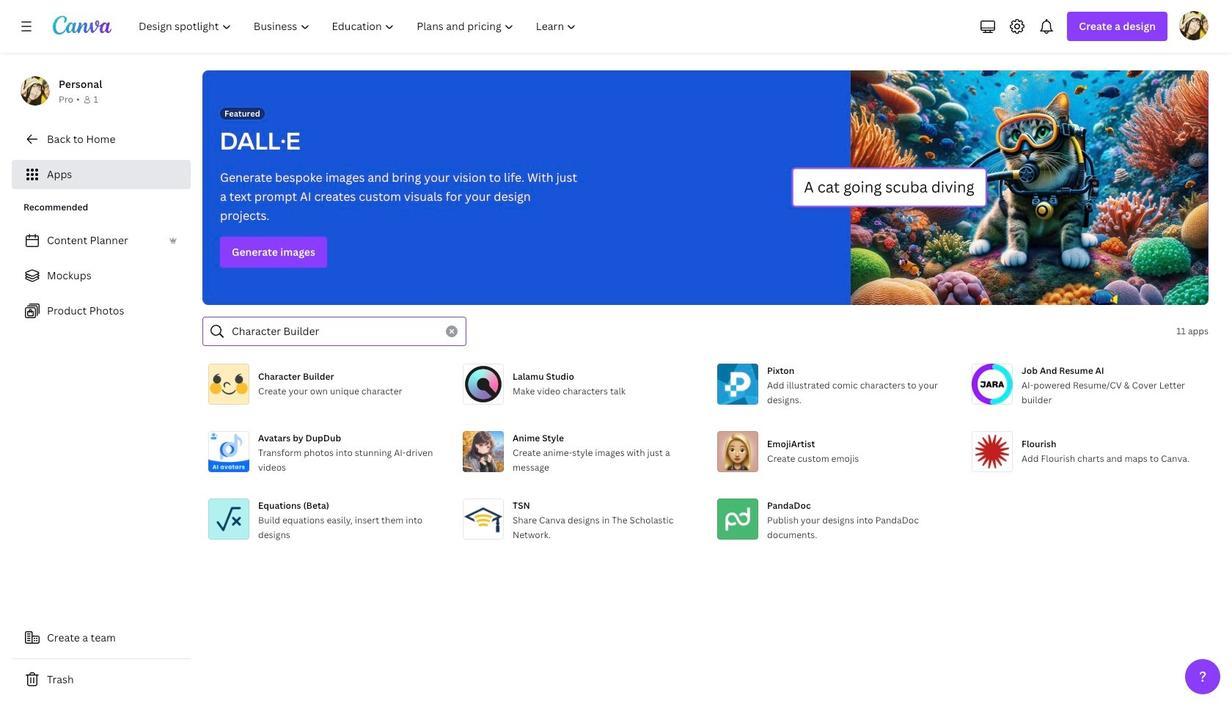 Task type: describe. For each thing, give the bounding box(es) containing it.
stephanie aranda image
[[1179, 11, 1209, 40]]

Input field to search for apps search field
[[232, 318, 437, 345]]



Task type: locate. For each thing, give the bounding box(es) containing it.
list
[[12, 226, 191, 326]]

an image with a cursor next to a text box containing the prompt "a cat going scuba diving" to generate an image. the generated image of a cat doing scuba diving is behind the text box. image
[[791, 70, 1209, 305]]

top level navigation element
[[129, 12, 589, 41]]



Task type: vqa. For each thing, say whether or not it's contained in the screenshot.
'Top level navigation' "element"
yes



